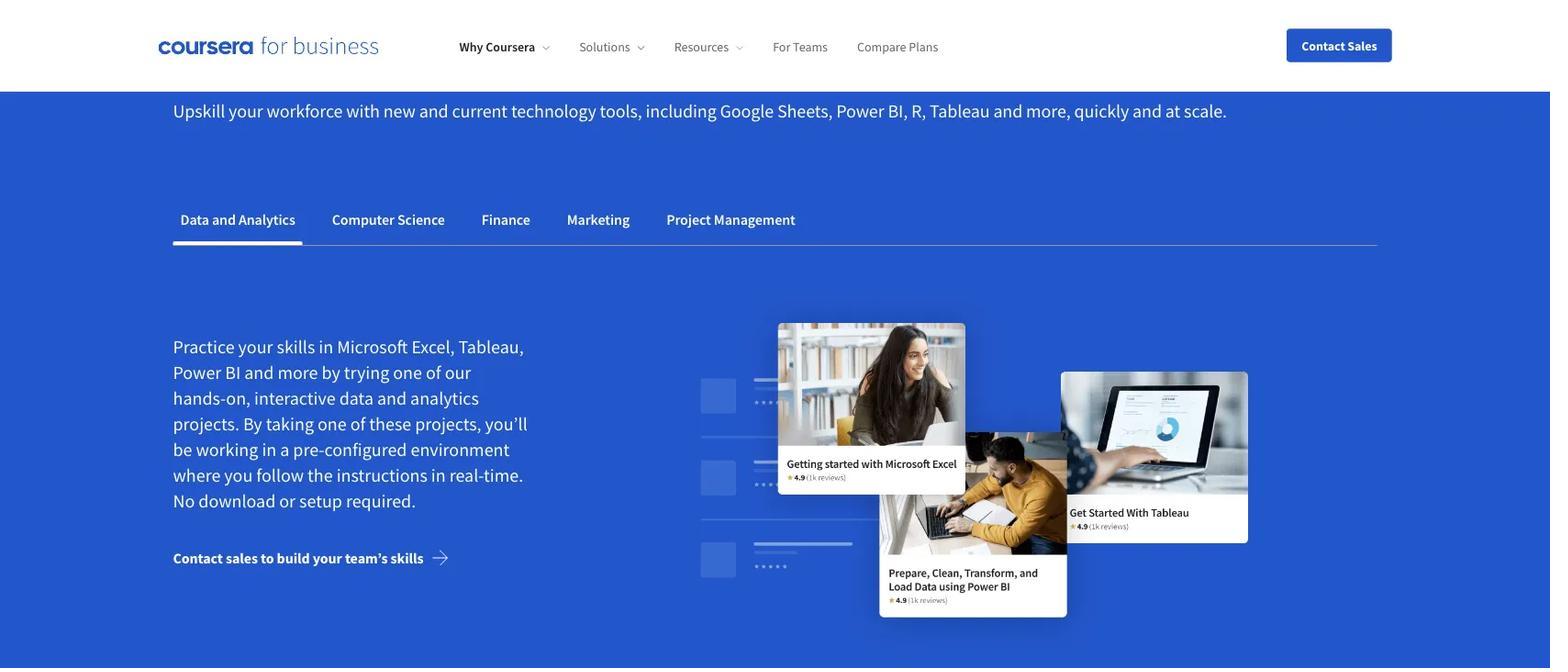 Task type: vqa. For each thing, say whether or not it's contained in the screenshot.
banks on the top of page
no



Task type: locate. For each thing, give the bounding box(es) containing it.
hands-
[[173, 387, 226, 410]]

0 horizontal spatial with
[[346, 100, 380, 123]]

1 horizontal spatial skills
[[391, 549, 424, 568]]

tableau,
[[459, 336, 524, 359]]

equip
[[173, 27, 273, 78]]

or
[[279, 490, 296, 513]]

these
[[369, 413, 411, 436]]

0 horizontal spatial skills
[[277, 336, 315, 359]]

one down the "excel,"
[[393, 361, 422, 384]]

0 vertical spatial with
[[430, 27, 508, 78]]

contact inside button
[[1302, 37, 1346, 54]]

to
[[261, 549, 274, 568]]

compare plans
[[857, 39, 939, 55]]

your up bi
[[238, 336, 273, 359]]

0 horizontal spatial power
[[173, 361, 221, 384]]

1 vertical spatial one
[[318, 413, 347, 436]]

and right data
[[212, 210, 236, 229]]

why coursera link
[[459, 39, 550, 55]]

in
[[611, 27, 644, 78], [319, 336, 333, 359], [262, 439, 277, 462], [431, 464, 446, 487]]

your right 'upskill'
[[229, 100, 263, 123]]

and left at on the right of the page
[[1133, 100, 1162, 123]]

coursera
[[486, 39, 535, 55]]

sales
[[1348, 37, 1378, 54]]

coursera for business image
[[158, 36, 379, 55]]

follow
[[256, 464, 304, 487]]

computer
[[332, 210, 395, 229]]

scale.
[[1184, 100, 1227, 123]]

teams
[[793, 39, 828, 55]]

and
[[419, 100, 448, 123], [994, 100, 1023, 123], [1133, 100, 1162, 123], [212, 210, 236, 229], [244, 361, 274, 384], [377, 387, 407, 410]]

sales
[[226, 549, 258, 568]]

compare
[[857, 39, 907, 55]]

science
[[398, 210, 445, 229]]

0 horizontal spatial of
[[350, 413, 366, 436]]

project management
[[667, 210, 796, 229]]

time.
[[484, 464, 523, 487]]

0 vertical spatial of
[[426, 361, 441, 384]]

bi,
[[888, 100, 908, 123]]

and up these
[[377, 387, 407, 410]]

in up tools,
[[611, 27, 644, 78]]

where
[[173, 464, 221, 487]]

and right bi
[[244, 361, 274, 384]]

of
[[426, 361, 441, 384], [350, 413, 366, 436]]

and right new
[[419, 100, 448, 123]]

interactive
[[254, 387, 336, 410]]

computer science button
[[325, 198, 452, 242]]

contact sales button
[[1287, 29, 1392, 62]]

why coursera
[[459, 39, 535, 55]]

why
[[459, 39, 483, 55]]

power up hands-
[[173, 361, 221, 384]]

power inside practice your skills in microsoft excel, tableau, power bi and more by trying one of our hands-on, interactive data and analytics projects. by taking one of these projects, you'll be working in a pre-configured environment where you follow the instructions in real-time. no download or setup required.
[[173, 361, 221, 384]]

2 vertical spatial skills
[[391, 549, 424, 568]]

on,
[[226, 387, 251, 410]]

1 vertical spatial with
[[346, 100, 380, 123]]

of left 'our'
[[426, 361, 441, 384]]

1 horizontal spatial one
[[393, 361, 422, 384]]

workforce
[[267, 100, 343, 123]]

you
[[224, 464, 253, 487]]

contact
[[1302, 37, 1346, 54], [173, 549, 223, 568]]

1 vertical spatial skills
[[277, 336, 315, 359]]

1 horizontal spatial power
[[837, 100, 885, 123]]

for teams link
[[773, 39, 828, 55]]

and inside button
[[212, 210, 236, 229]]

1 horizontal spatial of
[[426, 361, 441, 384]]

your for practice
[[238, 336, 273, 359]]

data and analytics
[[180, 210, 295, 229]]

the
[[308, 464, 333, 487]]

a
[[280, 439, 289, 462]]

2 horizontal spatial skills
[[516, 27, 603, 78]]

with
[[430, 27, 508, 78], [346, 100, 380, 123]]

0 vertical spatial contact
[[1302, 37, 1346, 54]]

more
[[278, 361, 318, 384]]

of down data
[[350, 413, 366, 436]]

projects,
[[415, 413, 482, 436]]

contact sales to build your team's skills link
[[173, 536, 464, 580]]

no
[[173, 490, 195, 513]]

1 vertical spatial power
[[173, 361, 221, 384]]

skills
[[516, 27, 603, 78], [277, 336, 315, 359], [391, 549, 424, 568]]

contact for contact sales
[[1302, 37, 1346, 54]]

0 vertical spatial one
[[393, 361, 422, 384]]

one
[[393, 361, 422, 384], [318, 413, 347, 436]]

one up pre-
[[318, 413, 347, 436]]

upskill
[[173, 100, 225, 123]]

power left bi,
[[837, 100, 885, 123]]

your right build
[[313, 549, 342, 568]]

1 vertical spatial your
[[238, 336, 273, 359]]

0 vertical spatial your
[[229, 100, 263, 123]]

new
[[384, 100, 416, 123]]

0 horizontal spatial contact
[[173, 549, 223, 568]]

power
[[837, 100, 885, 123], [173, 361, 221, 384]]

real-
[[450, 464, 484, 487]]

trying
[[344, 361, 390, 384]]

0 horizontal spatial one
[[318, 413, 347, 436]]

projects.
[[173, 413, 240, 436]]

current
[[452, 100, 508, 123]]

1 vertical spatial contact
[[173, 549, 223, 568]]

your inside practice your skills in microsoft excel, tableau, power bi and more by trying one of our hands-on, interactive data and analytics projects. by taking one of these projects, you'll be working in a pre-configured environment where you follow the instructions in real-time. no download or setup required.
[[238, 336, 273, 359]]

team's
[[345, 549, 388, 568]]

bi
[[225, 361, 241, 384]]

1 horizontal spatial contact
[[1302, 37, 1346, 54]]

configured
[[325, 439, 407, 462]]

marketing button
[[560, 198, 637, 242]]



Task type: describe. For each thing, give the bounding box(es) containing it.
you'll
[[485, 413, 528, 436]]

excel,
[[412, 336, 455, 359]]

working
[[196, 439, 258, 462]]

analytics
[[239, 210, 295, 229]]

be
[[173, 439, 192, 462]]

project
[[667, 210, 711, 229]]

content tabs tab list
[[173, 198, 1378, 245]]

tools
[[774, 27, 861, 78]]

compare plans link
[[857, 39, 939, 55]]

by
[[322, 361, 340, 384]]

in up by on the bottom
[[319, 336, 333, 359]]

sheets,
[[778, 100, 833, 123]]

contact sales to build your team's skills
[[173, 549, 424, 568]]

technology
[[511, 100, 597, 123]]

0 vertical spatial skills
[[516, 27, 603, 78]]

for
[[773, 39, 791, 55]]

practice
[[173, 336, 235, 359]]

upskill your workforce with new and current technology tools, including google sheets, power bi, r, tableau and more, quickly and at scale.
[[173, 100, 1227, 123]]

resources link
[[674, 39, 744, 55]]

quickly
[[1075, 100, 1129, 123]]

analytics
[[410, 387, 479, 410]]

project management button
[[659, 198, 803, 242]]

more,
[[1026, 100, 1071, 123]]

and left more,
[[994, 100, 1023, 123]]

plans
[[909, 39, 939, 55]]

1 horizontal spatial with
[[430, 27, 508, 78]]

equip learners with skills in 1,000+ tools
[[173, 27, 861, 78]]

guided projects: data & analytics image image
[[616, 290, 1334, 658]]

solutions link
[[579, 39, 645, 55]]

contact for contact sales to build your team's skills
[[173, 549, 223, 568]]

google
[[720, 100, 774, 123]]

finance
[[482, 210, 530, 229]]

your for upskill
[[229, 100, 263, 123]]

solutions
[[579, 39, 630, 55]]

taking
[[266, 413, 314, 436]]

r,
[[912, 100, 927, 123]]

our
[[445, 361, 471, 384]]

at
[[1166, 100, 1181, 123]]

skills inside practice your skills in microsoft excel, tableau, power bi and more by trying one of our hands-on, interactive data and analytics projects. by taking one of these projects, you'll be working in a pre-configured environment where you follow the instructions in real-time. no download or setup required.
[[277, 336, 315, 359]]

data
[[180, 210, 209, 229]]

learners
[[281, 27, 422, 78]]

for teams
[[773, 39, 828, 55]]

tools,
[[600, 100, 642, 123]]

data and analytics button
[[173, 198, 303, 242]]

contact sales
[[1302, 37, 1378, 54]]

1,000+
[[652, 27, 767, 78]]

environment
[[411, 439, 510, 462]]

computer science
[[332, 210, 445, 229]]

management
[[714, 210, 796, 229]]

tableau
[[930, 100, 990, 123]]

finance button
[[474, 198, 538, 242]]

required.
[[346, 490, 416, 513]]

pre-
[[293, 439, 325, 462]]

download
[[199, 490, 276, 513]]

data
[[339, 387, 374, 410]]

0 vertical spatial power
[[837, 100, 885, 123]]

1 vertical spatial of
[[350, 413, 366, 436]]

practice your skills in microsoft excel, tableau, power bi and more by trying one of our hands-on, interactive data and analytics projects. by taking one of these projects, you'll be working in a pre-configured environment where you follow the instructions in real-time. no download or setup required.
[[173, 336, 528, 513]]

resources
[[674, 39, 729, 55]]

setup
[[299, 490, 342, 513]]

instructions
[[337, 464, 428, 487]]

including
[[646, 100, 717, 123]]

microsoft
[[337, 336, 408, 359]]

by
[[243, 413, 262, 436]]

in left a
[[262, 439, 277, 462]]

marketing
[[567, 210, 630, 229]]

build
[[277, 549, 310, 568]]

2 vertical spatial your
[[313, 549, 342, 568]]

in left real-
[[431, 464, 446, 487]]



